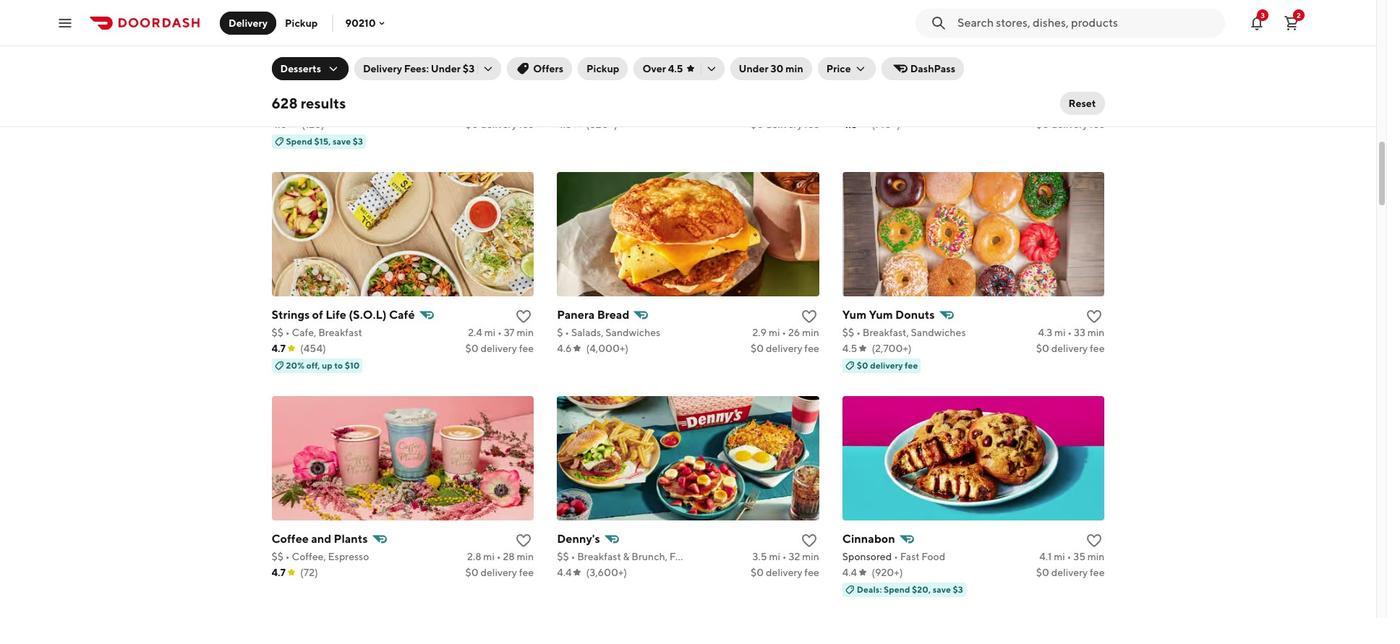 Task type: vqa. For each thing, say whether or not it's contained in the screenshot.


Task type: describe. For each thing, give the bounding box(es) containing it.
$​0 delivery fee for panera bread
[[751, 343, 820, 354]]

delivery for delivery
[[229, 17, 268, 29]]

café
[[389, 308, 415, 322]]

click to add this store to your saved list image for strings of life (s.o.l) café
[[515, 308, 533, 325]]

• left cafe,
[[286, 327, 290, 338]]

food
[[922, 551, 946, 563]]

fee for (4,000+)
[[805, 343, 820, 354]]

over 4.5
[[643, 63, 683, 75]]

2 button
[[1278, 8, 1307, 37]]

4.1
[[1040, 551, 1052, 563]]

strings of life (s.o.l) café
[[272, 308, 415, 322]]

delivery fees: under $3
[[363, 63, 475, 75]]

4.3 for 4.3 mi • 33 min
[[1039, 327, 1053, 338]]

$​0 for coffee and plants
[[466, 567, 479, 579]]

28
[[503, 551, 515, 563]]

fee for (72)
[[519, 567, 534, 579]]

deals:
[[857, 584, 882, 595]]

1 horizontal spatial breakfast
[[578, 551, 621, 563]]

$20,
[[912, 584, 931, 595]]

&
[[623, 551, 630, 563]]

delivery for delivery fees: under $3
[[363, 63, 402, 75]]

delivered
[[354, 84, 407, 97]]

(454)
[[300, 343, 326, 354]]

34
[[1074, 103, 1086, 114]]

4.7 for coffee and plants
[[272, 567, 286, 579]]

min right 34
[[1088, 103, 1105, 114]]

sponsored
[[843, 551, 892, 563]]

dashpass
[[911, 63, 956, 75]]

3.5
[[753, 551, 767, 563]]

90210 button
[[345, 17, 388, 29]]

90210
[[345, 17, 376, 29]]

over
[[643, 63, 666, 75]]

4.3 for 4.3 mi • 34 min
[[1038, 103, 1053, 114]]

min inside 'button'
[[786, 63, 804, 75]]

click to add this store to your saved list image for bread
[[801, 308, 818, 325]]

2.4 mi • 37 min
[[468, 327, 534, 338]]

desserts button
[[272, 57, 349, 80]]

fee for (920+)
[[1090, 567, 1105, 579]]

(920+)
[[872, 567, 903, 579]]

2 yum from the left
[[869, 308, 894, 322]]

delivery for (2,700+)
[[1052, 343, 1088, 354]]

coffee
[[272, 532, 309, 546]]

dashpass button
[[882, 57, 965, 80]]

desserts inside button
[[280, 63, 321, 75]]

628
[[272, 95, 298, 111]]

fee down (2,700+) at the bottom of the page
[[905, 360, 919, 371]]

off,
[[306, 360, 320, 371]]

$0
[[857, 360, 869, 371]]

delivery for (126)
[[481, 118, 517, 130]]

4.6 for (620+)
[[557, 118, 572, 130]]

$ • salads, sandwiches
[[557, 327, 661, 338]]

and
[[311, 532, 332, 546]]

under 30 min
[[739, 63, 804, 75]]

min for strings of life (s.o.l) café
[[517, 327, 534, 338]]

0 horizontal spatial pickup
[[285, 17, 318, 29]]

3.5 mi • 32 min
[[753, 551, 820, 563]]

$​0 delivery fee down 4.3 mi • 34 min on the right of the page
[[1037, 118, 1105, 130]]

1 vertical spatial spend
[[884, 584, 911, 595]]

$​0 for denny's
[[751, 567, 764, 579]]

$$ • breakfast & brunch, family meals
[[557, 551, 730, 563]]

fee for (126)
[[519, 118, 534, 130]]

$$ for yum
[[843, 327, 855, 338]]

fast
[[901, 551, 920, 563]]

price button
[[818, 57, 876, 80]]

min for denny's
[[803, 551, 820, 563]]

sandwiches for yum yum donuts
[[911, 327, 966, 338]]

krispy kreme – delivered fresh daily $ • donuts, desserts
[[272, 84, 469, 114]]

(s.o.l)
[[349, 308, 387, 322]]

open menu image
[[56, 14, 74, 31]]

30
[[771, 63, 784, 75]]

click to add this store to your saved list image up 4.3 mi • 34 min on the right of the page
[[1086, 84, 1104, 101]]

0 vertical spatial breakfast
[[319, 327, 362, 338]]

delivery down the 30
[[766, 118, 803, 130]]

life
[[326, 308, 347, 322]]

delivery for (3,600+)
[[766, 567, 803, 579]]

1 vertical spatial $
[[557, 327, 563, 338]]

(620+)
[[586, 118, 618, 130]]

1 vertical spatial pickup button
[[578, 57, 628, 80]]

mi left 34
[[1055, 103, 1066, 114]]

fee for (2,700+)
[[1090, 343, 1105, 354]]

cafe,
[[292, 327, 317, 338]]

krispy
[[272, 84, 306, 97]]

donuts,
[[286, 103, 322, 114]]

$ inside krispy kreme – delivered fresh daily $ • donuts, desserts
[[272, 103, 278, 114]]

26
[[789, 327, 801, 338]]

1 vertical spatial pickup
[[587, 63, 620, 75]]

4.7 for strings of life (s.o.l) café
[[272, 343, 286, 354]]

37
[[504, 327, 515, 338]]

4.3 mi • 34 min
[[1038, 103, 1105, 114]]

offers
[[533, 63, 564, 75]]

plants
[[334, 532, 368, 546]]

yum yum donuts
[[843, 308, 935, 322]]

fee for (454)
[[519, 343, 534, 354]]

offers button
[[507, 57, 572, 80]]

$​0 delivery fee down daily
[[466, 118, 534, 130]]

min for cinnabon
[[1088, 551, 1105, 563]]

(4,000+)
[[586, 343, 629, 354]]

coffee,
[[292, 551, 326, 563]]

$15,
[[314, 136, 331, 147]]

35
[[1074, 551, 1086, 563]]

coffee and plants
[[272, 532, 368, 546]]

delivery button
[[220, 11, 276, 34]]

4.6 for (4,000+)
[[557, 343, 572, 354]]

breakfast,
[[863, 327, 909, 338]]

2.9
[[753, 327, 767, 338]]

desserts inside krispy kreme – delivered fresh daily $ • donuts, desserts
[[324, 103, 364, 114]]

min for panera bread
[[803, 327, 820, 338]]

click to add this store to your saved list image for and
[[515, 532, 533, 550]]

espresso
[[328, 551, 369, 563]]

• left breakfast,
[[857, 327, 861, 338]]

denny's
[[557, 532, 600, 546]]

family
[[670, 551, 700, 563]]

$0 delivery fee
[[857, 360, 919, 371]]

(72)
[[300, 567, 318, 579]]

delivery for (920+)
[[1052, 567, 1088, 579]]

min for coffee and plants
[[517, 551, 534, 563]]

over 4.5 button
[[634, 57, 725, 80]]

delivery down (2,700+) at the bottom of the page
[[871, 360, 903, 371]]

price
[[827, 63, 851, 75]]

$​0 down 4.3 mi • 34 min on the right of the page
[[1037, 118, 1050, 130]]

2 horizontal spatial click to add this store to your saved list image
[[1086, 532, 1104, 550]]

$$ • coffee, espresso
[[272, 551, 369, 563]]

sandwiches for panera bread
[[606, 327, 661, 338]]

0 horizontal spatial spend
[[286, 136, 313, 147]]

delivery for (72)
[[481, 567, 517, 579]]

2.4
[[468, 327, 483, 338]]

(710+)
[[872, 118, 901, 130]]

3
[[1261, 10, 1265, 19]]

mi for yum yum donuts
[[1055, 327, 1066, 338]]

to
[[334, 360, 343, 371]]

delivery for (454)
[[481, 343, 517, 354]]



Task type: locate. For each thing, give the bounding box(es) containing it.
4.6
[[557, 118, 572, 130], [557, 343, 572, 354]]

2.9 mi • 26 min
[[753, 327, 820, 338]]

1 vertical spatial $3
[[353, 136, 363, 147]]

mi right 2.8
[[484, 551, 495, 563]]

mi right 2.9
[[769, 327, 780, 338]]

$
[[272, 103, 278, 114], [557, 327, 563, 338]]

click to add this store to your saved list image up 3.5 mi • 32 min
[[801, 532, 818, 550]]

click to add this store to your saved list image for yum yum donuts
[[1086, 308, 1104, 325]]

$​0 delivery fee for yum yum donuts
[[1037, 343, 1105, 354]]

fee down 2.8 mi • 28 min
[[519, 567, 534, 579]]

$​0 for yum yum donuts
[[1037, 343, 1050, 354]]

reset
[[1069, 98, 1097, 109]]

• left 37
[[498, 327, 502, 338]]

1 horizontal spatial pickup button
[[578, 57, 628, 80]]

1 4.4 from the left
[[557, 567, 572, 579]]

1 horizontal spatial pickup
[[587, 63, 620, 75]]

$3 right $20,
[[953, 584, 964, 595]]

fee down 4.1 mi • 35 min
[[1090, 567, 1105, 579]]

• down denny's
[[571, 551, 576, 563]]

donuts
[[896, 308, 935, 322]]

1 horizontal spatial yum
[[869, 308, 894, 322]]

$​0 down 4.1
[[1037, 567, 1050, 579]]

yum
[[843, 308, 867, 322], [869, 308, 894, 322]]

desserts down –
[[324, 103, 364, 114]]

4.4 for cinnabon
[[843, 567, 858, 579]]

2 horizontal spatial $3
[[953, 584, 964, 595]]

fee left 4.8
[[805, 118, 820, 130]]

1 yum from the left
[[843, 308, 867, 322]]

1 vertical spatial breakfast
[[578, 551, 621, 563]]

$​0 down under 30 min
[[751, 118, 764, 130]]

fees:
[[404, 63, 429, 75]]

spend down (126)
[[286, 136, 313, 147]]

• up 4.0
[[280, 103, 284, 114]]

2 sandwiches from the left
[[911, 327, 966, 338]]

$​0 delivery fee down 4.1 mi • 35 min
[[1037, 567, 1105, 579]]

(126)
[[302, 118, 325, 130]]

$$ for coffee
[[272, 551, 284, 563]]

under 30 min button
[[730, 57, 812, 80]]

4.5 inside over 4.5 button
[[668, 63, 683, 75]]

4.4 down sponsored
[[843, 567, 858, 579]]

$​0 delivery fee for strings of life (s.o.l) café
[[466, 343, 534, 354]]

$​0 delivery fee down 2.9 mi • 26 min
[[751, 343, 820, 354]]

1 vertical spatial 4.5
[[843, 343, 858, 354]]

4.4 for denny's
[[557, 567, 572, 579]]

4.4 down denny's
[[557, 567, 572, 579]]

0 vertical spatial desserts
[[280, 63, 321, 75]]

$$ • breakfast, sandwiches
[[843, 327, 966, 338]]

brunch,
[[632, 551, 668, 563]]

4.7
[[272, 343, 286, 354], [272, 567, 286, 579]]

1 4.7 from the top
[[272, 343, 286, 354]]

• left 33
[[1068, 327, 1073, 338]]

$​0 down 2.4
[[466, 343, 479, 354]]

min right 37
[[517, 327, 534, 338]]

click to add this store to your saved list image up 2.9 mi • 26 min
[[801, 308, 818, 325]]

reset button
[[1060, 92, 1105, 115]]

panera
[[557, 308, 595, 322]]

$​0 down 2.8
[[466, 567, 479, 579]]

pickup left over
[[587, 63, 620, 75]]

of
[[312, 308, 323, 322]]

$​0 down daily
[[466, 118, 479, 130]]

0 horizontal spatial 4.5
[[668, 63, 683, 75]]

0 horizontal spatial click to add this store to your saved list image
[[515, 532, 533, 550]]

spend $15, save $3
[[286, 136, 363, 147]]

results
[[301, 95, 346, 111]]

20% off, up to $10
[[286, 360, 360, 371]]

min right 33
[[1088, 327, 1105, 338]]

sandwiches down donuts
[[911, 327, 966, 338]]

cinnabon
[[843, 532, 896, 546]]

• down panera
[[565, 327, 570, 338]]

33
[[1075, 327, 1086, 338]]

delivery for (4,000+)
[[766, 343, 803, 354]]

$​0 for strings of life (s.o.l) café
[[466, 343, 479, 354]]

delivery down 3.5 mi • 32 min
[[766, 567, 803, 579]]

$​0 delivery fee down the 30
[[751, 118, 820, 130]]

$$ down denny's
[[557, 551, 569, 563]]

pickup button
[[276, 11, 327, 34], [578, 57, 628, 80]]

breakfast down strings of life (s.o.l) café
[[319, 327, 362, 338]]

1 sandwiches from the left
[[606, 327, 661, 338]]

628 results
[[272, 95, 346, 111]]

0 vertical spatial 4.6
[[557, 118, 572, 130]]

0 vertical spatial 4.3
[[1038, 103, 1053, 114]]

desserts up krispy
[[280, 63, 321, 75]]

0 horizontal spatial yum
[[843, 308, 867, 322]]

kreme
[[308, 84, 344, 97]]

min right 26
[[803, 327, 820, 338]]

Store search: begin typing to search for stores available on DoorDash text field
[[958, 15, 1217, 31]]

1 horizontal spatial $
[[557, 327, 563, 338]]

1 horizontal spatial spend
[[884, 584, 911, 595]]

click to add this store to your saved list image up 2.4 mi • 37 min
[[515, 308, 533, 325]]

1 horizontal spatial desserts
[[324, 103, 364, 114]]

0 vertical spatial 4.5
[[668, 63, 683, 75]]

0 horizontal spatial delivery
[[229, 17, 268, 29]]

0 vertical spatial save
[[333, 136, 351, 147]]

4.3 left 34
[[1038, 103, 1053, 114]]

fee down 4.3 mi • 33 min at the right of page
[[1090, 343, 1105, 354]]

$3 for delivery fees: under $3
[[463, 63, 475, 75]]

• left fast
[[894, 551, 899, 563]]

fee down 3.5 mi • 32 min
[[805, 567, 820, 579]]

deals: spend $20, save $3
[[857, 584, 964, 595]]

• left 34
[[1068, 103, 1072, 114]]

0 horizontal spatial 4.4
[[557, 567, 572, 579]]

$3 for spend $15, save $3
[[353, 136, 363, 147]]

$3 up daily
[[463, 63, 475, 75]]

2 4.7 from the top
[[272, 567, 286, 579]]

min right the 30
[[786, 63, 804, 75]]

4.5 right over
[[668, 63, 683, 75]]

• inside krispy kreme – delivered fresh daily $ • donuts, desserts
[[280, 103, 284, 114]]

4.5 up $0
[[843, 343, 858, 354]]

min for yum yum donuts
[[1088, 327, 1105, 338]]

4.7 left (454)
[[272, 343, 286, 354]]

1 horizontal spatial click to add this store to your saved list image
[[801, 308, 818, 325]]

save right "$15,"
[[333, 136, 351, 147]]

spend down (920+)
[[884, 584, 911, 595]]

fee
[[519, 118, 534, 130], [805, 118, 820, 130], [1090, 118, 1105, 130], [519, 343, 534, 354], [805, 343, 820, 354], [1090, 343, 1105, 354], [905, 360, 919, 371], [519, 567, 534, 579], [805, 567, 820, 579], [1090, 567, 1105, 579]]

2.8
[[467, 551, 482, 563]]

(2,700+)
[[872, 343, 912, 354]]

1 vertical spatial 4.7
[[272, 567, 286, 579]]

fee for (3,600+)
[[805, 567, 820, 579]]

save right $20,
[[933, 584, 952, 595]]

salads,
[[572, 327, 604, 338]]

32
[[789, 551, 801, 563]]

min right 32 on the right bottom of the page
[[803, 551, 820, 563]]

min right 28
[[517, 551, 534, 563]]

fee for (710+)
[[1090, 118, 1105, 130]]

• left 35
[[1068, 551, 1072, 563]]

$​0 delivery fee down 2.8 mi • 28 min
[[466, 567, 534, 579]]

1 horizontal spatial $3
[[463, 63, 475, 75]]

$​0 for cinnabon
[[1037, 567, 1050, 579]]

sponsored • fast food
[[843, 551, 946, 563]]

click to add this store to your saved list image
[[1086, 84, 1104, 101], [515, 308, 533, 325], [1086, 308, 1104, 325], [801, 532, 818, 550]]

1 vertical spatial desserts
[[324, 103, 364, 114]]

$$ down coffee
[[272, 551, 284, 563]]

0 vertical spatial pickup button
[[276, 11, 327, 34]]

2 4.6 from the top
[[557, 343, 572, 354]]

click to add this store to your saved list image up 4.3 mi • 33 min at the right of page
[[1086, 308, 1104, 325]]

under up daily
[[431, 63, 461, 75]]

$​0 down 4.3 mi • 33 min at the right of page
[[1037, 343, 1050, 354]]

delivery down offers button
[[481, 118, 517, 130]]

1 horizontal spatial 4.5
[[843, 343, 858, 354]]

min right 35
[[1088, 551, 1105, 563]]

0 vertical spatial spend
[[286, 136, 313, 147]]

1 vertical spatial save
[[933, 584, 952, 595]]

pickup button left over
[[578, 57, 628, 80]]

mi for strings of life (s.o.l) café
[[485, 327, 496, 338]]

$$ down strings
[[272, 327, 284, 338]]

click to add this store to your saved list image up 4.1 mi • 35 min
[[1086, 532, 1104, 550]]

4.1 mi • 35 min
[[1040, 551, 1105, 563]]

under inside 'button'
[[739, 63, 769, 75]]

4.6 left (620+)
[[557, 118, 572, 130]]

$​0 delivery fee for denny's
[[751, 567, 820, 579]]

mi left 33
[[1055, 327, 1066, 338]]

1 horizontal spatial save
[[933, 584, 952, 595]]

0 vertical spatial $
[[272, 103, 278, 114]]

0 horizontal spatial $3
[[353, 136, 363, 147]]

desserts
[[280, 63, 321, 75], [324, 103, 364, 114]]

1 vertical spatial 4.6
[[557, 343, 572, 354]]

4.4
[[557, 567, 572, 579], [843, 567, 858, 579]]

fresh
[[409, 84, 440, 97]]

• left 28
[[497, 551, 501, 563]]

2 vertical spatial $3
[[953, 584, 964, 595]]

$​0 delivery fee down 2.4 mi • 37 min
[[466, 343, 534, 354]]

4.6 down salads,
[[557, 343, 572, 354]]

0 horizontal spatial save
[[333, 136, 351, 147]]

0 horizontal spatial pickup button
[[276, 11, 327, 34]]

0 horizontal spatial $
[[272, 103, 278, 114]]

0 vertical spatial $3
[[463, 63, 475, 75]]

fee down 2.9 mi • 26 min
[[805, 343, 820, 354]]

0 vertical spatial 4.7
[[272, 343, 286, 354]]

2.8 mi • 28 min
[[467, 551, 534, 563]]

1 horizontal spatial under
[[739, 63, 769, 75]]

$​0 delivery fee down 4.3 mi • 33 min at the right of page
[[1037, 343, 1105, 354]]

$$ left breakfast,
[[843, 327, 855, 338]]

0 vertical spatial pickup
[[285, 17, 318, 29]]

1 horizontal spatial 4.4
[[843, 567, 858, 579]]

mi for panera bread
[[769, 327, 780, 338]]

2
[[1297, 10, 1302, 19]]

0 horizontal spatial desserts
[[280, 63, 321, 75]]

breakfast up (3,600+) at the bottom of page
[[578, 551, 621, 563]]

$​0 delivery fee for coffee and plants
[[466, 567, 534, 579]]

pickup
[[285, 17, 318, 29], [587, 63, 620, 75]]

notification bell image
[[1249, 14, 1266, 31]]

• left 26
[[782, 327, 787, 338]]

4.7 left (72)
[[272, 567, 286, 579]]

mi right 2.4
[[485, 327, 496, 338]]

4.3 left 33
[[1039, 327, 1053, 338]]

$$ for strings
[[272, 327, 284, 338]]

(3,600+)
[[586, 567, 627, 579]]

delivery down 4.3 mi • 34 min on the right of the page
[[1052, 118, 1088, 130]]

pickup button up desserts button
[[276, 11, 327, 34]]

fee down reset
[[1090, 118, 1105, 130]]

mi for cinnabon
[[1054, 551, 1066, 563]]

$$ • cafe, breakfast
[[272, 327, 362, 338]]

delivery
[[229, 17, 268, 29], [363, 63, 402, 75]]

1 horizontal spatial sandwiches
[[911, 327, 966, 338]]

min
[[786, 63, 804, 75], [1088, 103, 1105, 114], [517, 327, 534, 338], [803, 327, 820, 338], [1088, 327, 1105, 338], [517, 551, 534, 563], [803, 551, 820, 563], [1088, 551, 1105, 563]]

• down coffee
[[286, 551, 290, 563]]

2 under from the left
[[739, 63, 769, 75]]

0 horizontal spatial breakfast
[[319, 327, 362, 338]]

mi right 3.5
[[769, 551, 781, 563]]

delivery down 2.4 mi • 37 min
[[481, 343, 517, 354]]

click to add this store to your saved list image up 2.8 mi • 28 min
[[515, 532, 533, 550]]

$​0 down 2.9
[[751, 343, 764, 354]]

delivery
[[481, 118, 517, 130], [766, 118, 803, 130], [1052, 118, 1088, 130], [481, 343, 517, 354], [766, 343, 803, 354], [1052, 343, 1088, 354], [871, 360, 903, 371], [481, 567, 517, 579], [766, 567, 803, 579], [1052, 567, 1088, 579]]

daily
[[442, 84, 469, 97]]

pickup up desserts button
[[285, 17, 318, 29]]

$3 right "$15,"
[[353, 136, 363, 147]]

$​0
[[466, 118, 479, 130], [751, 118, 764, 130], [1037, 118, 1050, 130], [466, 343, 479, 354], [751, 343, 764, 354], [1037, 343, 1050, 354], [466, 567, 479, 579], [751, 567, 764, 579], [1037, 567, 1050, 579]]

1 vertical spatial 4.3
[[1039, 327, 1053, 338]]

$​0 delivery fee for cinnabon
[[1037, 567, 1105, 579]]

delivery down 4.1 mi • 35 min
[[1052, 567, 1088, 579]]

4.0
[[272, 118, 287, 130]]

strings
[[272, 308, 310, 322]]

0 horizontal spatial under
[[431, 63, 461, 75]]

1 under from the left
[[431, 63, 461, 75]]

$ down panera
[[557, 327, 563, 338]]

•
[[280, 103, 284, 114], [1068, 103, 1072, 114], [286, 327, 290, 338], [498, 327, 502, 338], [565, 327, 570, 338], [782, 327, 787, 338], [857, 327, 861, 338], [1068, 327, 1073, 338], [286, 551, 290, 563], [497, 551, 501, 563], [571, 551, 576, 563], [783, 551, 787, 563], [894, 551, 899, 563], [1068, 551, 1072, 563]]

sandwiches down bread
[[606, 327, 661, 338]]

mi
[[1055, 103, 1066, 114], [485, 327, 496, 338], [769, 327, 780, 338], [1055, 327, 1066, 338], [484, 551, 495, 563], [769, 551, 781, 563], [1054, 551, 1066, 563]]

3 items, open order cart image
[[1284, 14, 1301, 31]]

4.3 mi • 33 min
[[1039, 327, 1105, 338]]

mi for coffee and plants
[[484, 551, 495, 563]]

1 4.6 from the top
[[557, 118, 572, 130]]

$​0 for panera bread
[[751, 343, 764, 354]]

click to add this store to your saved list image for denny's
[[801, 532, 818, 550]]

$​0 delivery fee
[[466, 118, 534, 130], [751, 118, 820, 130], [1037, 118, 1105, 130], [466, 343, 534, 354], [751, 343, 820, 354], [1037, 343, 1105, 354], [466, 567, 534, 579], [751, 567, 820, 579], [1037, 567, 1105, 579]]

0 horizontal spatial sandwiches
[[606, 327, 661, 338]]

delivery for (710+)
[[1052, 118, 1088, 130]]

click to add this store to your saved list image
[[801, 308, 818, 325], [515, 532, 533, 550], [1086, 532, 1104, 550]]

$10
[[345, 360, 360, 371]]

under
[[431, 63, 461, 75], [739, 63, 769, 75]]

1 vertical spatial delivery
[[363, 63, 402, 75]]

delivery down 4.3 mi • 33 min at the right of page
[[1052, 343, 1088, 354]]

delivery inside button
[[229, 17, 268, 29]]

4.5
[[668, 63, 683, 75], [843, 343, 858, 354]]

1 horizontal spatial delivery
[[363, 63, 402, 75]]

up
[[322, 360, 333, 371]]

mi for denny's
[[769, 551, 781, 563]]

mi right 4.1
[[1054, 551, 1066, 563]]

save
[[333, 136, 351, 147], [933, 584, 952, 595]]

4.8
[[843, 118, 858, 130]]

2 4.4 from the left
[[843, 567, 858, 579]]

$$
[[272, 327, 284, 338], [843, 327, 855, 338], [272, 551, 284, 563], [557, 551, 569, 563]]

0 vertical spatial delivery
[[229, 17, 268, 29]]

20%
[[286, 360, 305, 371]]

• left 32 on the right bottom of the page
[[783, 551, 787, 563]]



